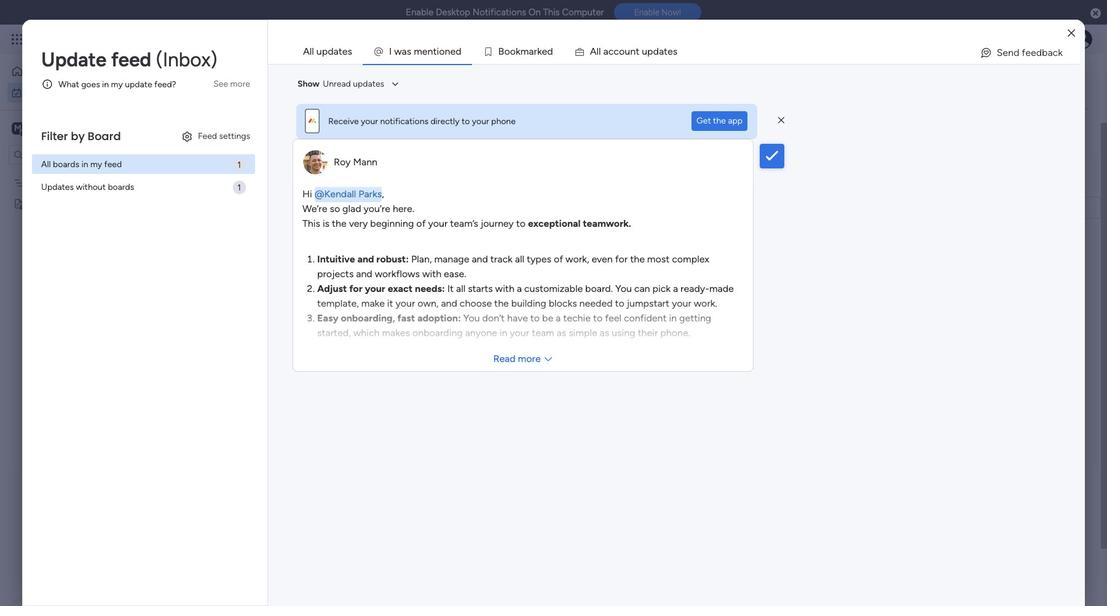 Task type: describe. For each thing, give the bounding box(es) containing it.
mann
[[353, 156, 378, 168]]

desktop
[[436, 7, 470, 18]]

p
[[648, 46, 654, 57]]

@kendall
[[315, 188, 356, 200]]

feed settings
[[198, 131, 250, 141]]

1 for all boards in my feed
[[238, 160, 241, 170]]

hide
[[324, 127, 342, 138]]

customizable
[[525, 283, 583, 295]]

a right i
[[402, 46, 407, 57]]

d for i w a s m e n t i o n e d
[[456, 46, 462, 57]]

show unread updates
[[298, 79, 384, 89]]

close image
[[1068, 29, 1076, 38]]

workflows
[[375, 268, 420, 280]]

0 up the without a date /
[[246, 381, 252, 391]]

a right p
[[659, 46, 664, 57]]

for inside plan, manage and track all types of work, even for the most complex projects and workflows with ease.
[[615, 253, 628, 265]]

read more button
[[293, 347, 753, 371]]

2 o from the left
[[505, 46, 510, 57]]

dapulse close image
[[1091, 7, 1102, 20]]

even
[[592, 253, 613, 265]]

customize
[[412, 127, 454, 138]]

items up the without a date /
[[254, 381, 275, 391]]

team
[[532, 327, 555, 339]]

updates
[[41, 182, 74, 192]]

workspace selection element
[[12, 121, 103, 137]]

your up make
[[365, 283, 386, 295]]

have
[[507, 312, 528, 324]]

3 n from the left
[[631, 46, 636, 57]]

easy onboarding, fast adoption:
[[317, 312, 461, 324]]

past dates / 1 item
[[207, 178, 301, 193]]

feed settings button
[[176, 127, 255, 146]]

2 k from the left
[[537, 46, 542, 57]]

so
[[330, 203, 340, 215]]

tab list containing all updates
[[293, 39, 1081, 64]]

see
[[214, 79, 228, 89]]

track
[[491, 253, 513, 265]]

feed
[[198, 131, 217, 141]]

4 e from the left
[[668, 46, 673, 57]]

/ for this week /
[[264, 288, 270, 304]]

2 vertical spatial this
[[207, 288, 230, 304]]

select product image
[[11, 33, 23, 46]]

2 horizontal spatial this
[[543, 7, 560, 18]]

see more button
[[209, 74, 255, 94]]

2 t from the left
[[636, 46, 640, 57]]

main
[[28, 122, 50, 134]]

updates without boards
[[41, 182, 134, 192]]

your up "hide done items" on the top
[[361, 116, 378, 126]]

m
[[14, 123, 21, 133]]

ready-
[[681, 283, 710, 295]]

started,
[[317, 327, 351, 339]]

workspace image
[[12, 121, 24, 135]]

onboarding,
[[341, 312, 395, 324]]

1 vertical spatial 0 items
[[246, 381, 275, 391]]

starts
[[468, 283, 493, 295]]

feedback
[[1022, 47, 1063, 58]]

work,
[[566, 253, 590, 265]]

computer
[[562, 7, 604, 18]]

without
[[76, 182, 106, 192]]

enable now! button
[[614, 3, 702, 22]]

date
[[264, 421, 290, 437]]

onboarding
[[413, 327, 463, 339]]

1 s from the left
[[407, 46, 412, 57]]

done
[[344, 127, 364, 138]]

this inside hi @kendall parks , we're so glad you're here. this is the very beginning of your team's journey to exceptional teamwork.
[[303, 218, 320, 229]]

i w a s m e n t i o n e d
[[389, 46, 462, 57]]

roy
[[334, 156, 351, 168]]

ease.
[[444, 268, 467, 280]]

1 o from the left
[[439, 46, 445, 57]]

feed?
[[154, 79, 176, 89]]

lottie animation image
[[0, 482, 157, 606]]

blocks
[[549, 298, 577, 309]]

getting
[[680, 312, 712, 324]]

all for all updates
[[303, 46, 314, 57]]

@kendall parks link
[[315, 186, 382, 202]]

1 inside past dates / 1 item
[[278, 181, 281, 192]]

what goes in my update feed?
[[58, 79, 176, 89]]

d for a l l a c c o u n t u p d a t e s
[[654, 46, 659, 57]]

items right done
[[366, 127, 387, 138]]

hi @kendall parks , we're so glad you're here. this is the very beginning of your team's journey to exceptional teamwork.
[[303, 188, 632, 229]]

the inside hi @kendall parks , we're so glad you're here. this is the very beginning of your team's journey to exceptional teamwork.
[[332, 218, 347, 229]]

week for this
[[232, 288, 261, 304]]

0 horizontal spatial boards
[[53, 159, 79, 169]]

and inside 'it all starts with a customizable board. you can pick a ready-made template, make it your own, and choose the building blocks needed to jumpstart your work.'
[[441, 298, 458, 309]]

a
[[590, 46, 597, 57]]

journey
[[481, 218, 514, 229]]

and left track
[[472, 253, 488, 265]]

exact
[[388, 283, 413, 295]]

/ for past dates /
[[269, 178, 275, 193]]

manage
[[434, 253, 470, 265]]

3 o from the left
[[510, 46, 516, 57]]

my for update
[[111, 79, 123, 89]]

0 horizontal spatial for
[[349, 283, 363, 295]]

which
[[353, 327, 380, 339]]

workspace
[[52, 122, 101, 134]]

don't
[[483, 312, 505, 324]]

your left phone at the left top of the page
[[472, 116, 489, 126]]

my for my work
[[27, 87, 39, 97]]

0 inside next week / 0 items
[[275, 336, 281, 347]]

directly
[[431, 116, 460, 126]]

adoption:
[[418, 312, 461, 324]]

settings
[[219, 131, 250, 141]]

all for all boards in my feed
[[41, 159, 51, 169]]

be
[[542, 312, 554, 324]]

unread
[[323, 79, 351, 89]]

in down don't
[[500, 327, 508, 339]]

home
[[28, 66, 52, 76]]

marketing plan list box
[[0, 170, 157, 380]]

r
[[534, 46, 537, 57]]

plan, manage and track all types of work, even for the most complex projects and workflows with ease.
[[317, 253, 710, 280]]

customize button
[[392, 123, 458, 143]]

2 d from the left
[[548, 46, 553, 57]]

week for next
[[235, 333, 264, 348]]

it
[[387, 298, 393, 309]]

2 n from the left
[[445, 46, 451, 57]]

more for read more
[[518, 353, 541, 365]]

a up building
[[517, 283, 522, 295]]

home button
[[7, 62, 132, 81]]

notifications
[[380, 116, 429, 126]]

you don't have to be a techie to feel confident in getting started, which makes onboarding anyone in your team as simple as using their phone.
[[317, 312, 712, 339]]

without a date /
[[207, 421, 302, 437]]

jumpstart
[[627, 298, 670, 309]]

of inside hi @kendall parks , we're so glad you're here. this is the very beginning of your team's journey to exceptional teamwork.
[[417, 218, 426, 229]]

dates
[[234, 178, 266, 193]]

you inside 'it all starts with a customizable board. you can pick a ready-made template, make it your own, and choose the building blocks needed to jumpstart your work.'
[[616, 283, 632, 295]]

next week / 0 items
[[207, 333, 304, 348]]

/ right date
[[293, 421, 299, 437]]

types
[[527, 253, 552, 265]]

2 u from the left
[[642, 46, 648, 57]]

1 l from the left
[[597, 46, 599, 57]]

a left date
[[254, 421, 261, 437]]

my for feed
[[90, 159, 102, 169]]

building
[[512, 298, 547, 309]]

private board image
[[13, 198, 25, 209]]

to right directly
[[462, 116, 470, 126]]

1 t from the left
[[433, 46, 437, 57]]

4 o from the left
[[619, 46, 625, 57]]

in up 'plan'
[[81, 159, 88, 169]]

kendall parks image
[[1073, 30, 1093, 49]]

all inside 'it all starts with a customizable board. you can pick a ready-made template, make it your own, and choose the building blocks needed to jumpstart your work.'
[[456, 283, 466, 295]]

make
[[362, 298, 385, 309]]

m for e
[[414, 46, 422, 57]]

(inbox)
[[156, 48, 217, 71]]



Task type: vqa. For each thing, say whether or not it's contained in the screenshot.
the leftmost "more"
yes



Task type: locate. For each thing, give the bounding box(es) containing it.
here.
[[393, 203, 415, 215]]

your inside hi @kendall parks , we're so glad you're here. this is the very beginning of your team's journey to exceptional teamwork.
[[428, 218, 448, 229]]

1 horizontal spatial s
[[673, 46, 678, 57]]

0 up next week / 0 items at the left
[[273, 292, 278, 303]]

0 horizontal spatial my
[[27, 87, 39, 97]]

0 vertical spatial week
[[232, 288, 261, 304]]

l down computer
[[597, 46, 599, 57]]

u
[[625, 46, 631, 57], [642, 46, 648, 57]]

1 left item
[[278, 181, 281, 192]]

beginning
[[370, 218, 414, 229]]

o down the desktop
[[439, 46, 445, 57]]

this up the next
[[207, 288, 230, 304]]

1 horizontal spatial all
[[303, 46, 314, 57]]

by
[[71, 129, 85, 144]]

0 vertical spatial this
[[543, 7, 560, 18]]

this right on
[[543, 7, 560, 18]]

updates right unread
[[353, 79, 384, 89]]

e right p
[[668, 46, 673, 57]]

week up next week / 0 items at the left
[[232, 288, 261, 304]]

team's
[[450, 218, 479, 229]]

projects
[[317, 268, 354, 280]]

o right the 'b'
[[510, 46, 516, 57]]

s right w
[[407, 46, 412, 57]]

adjust
[[317, 283, 347, 295]]

updates inside tab list
[[317, 46, 352, 57]]

o left r
[[505, 46, 510, 57]]

1 horizontal spatial for
[[615, 253, 628, 265]]

items up this week / 0 items
[[261, 248, 282, 258]]

0 vertical spatial all
[[303, 46, 314, 57]]

n left i
[[428, 46, 433, 57]]

and down it
[[441, 298, 458, 309]]

e left i
[[422, 46, 428, 57]]

all inside plan, manage and track all types of work, even for the most complex projects and workflows with ease.
[[515, 253, 525, 265]]

with inside 'it all starts with a customizable board. you can pick a ready-made template, make it your own, and choose the building blocks needed to jumpstart your work.'
[[495, 283, 515, 295]]

to inside hi @kendall parks , we're so glad you're here. this is the very beginning of your team's journey to exceptional teamwork.
[[516, 218, 526, 229]]

of inside plan, manage and track all types of work, even for the most complex projects and workflows with ease.
[[554, 253, 563, 265]]

1 d from the left
[[456, 46, 462, 57]]

you inside you don't have to be a techie to feel confident in getting started, which makes onboarding anyone in your team as simple as using their phone.
[[464, 312, 480, 324]]

0 horizontal spatial t
[[433, 46, 437, 57]]

None search field
[[181, 123, 297, 143]]

more
[[230, 79, 250, 89], [518, 353, 541, 365]]

feed down board
[[104, 159, 122, 169]]

0 horizontal spatial of
[[417, 218, 426, 229]]

2 horizontal spatial n
[[631, 46, 636, 57]]

past
[[207, 178, 231, 193]]

0 vertical spatial updates
[[317, 46, 352, 57]]

pick
[[653, 283, 671, 295]]

0 horizontal spatial more
[[230, 79, 250, 89]]

1 vertical spatial with
[[495, 283, 515, 295]]

update feed (inbox)
[[41, 48, 217, 71]]

receive
[[328, 116, 359, 126]]

and down intuitive and robust: at the top left of the page
[[356, 268, 373, 280]]

o left p
[[619, 46, 625, 57]]

1 k from the left
[[516, 46, 521, 57]]

1 horizontal spatial you
[[616, 283, 632, 295]]

2 horizontal spatial d
[[654, 46, 659, 57]]

items
[[366, 127, 387, 138], [261, 248, 282, 258], [280, 292, 302, 303], [283, 336, 304, 347], [254, 381, 275, 391]]

you down choose
[[464, 312, 480, 324]]

e right i
[[451, 46, 456, 57]]

all up marketing at the left of page
[[41, 159, 51, 169]]

0 vertical spatial you
[[616, 283, 632, 295]]

l right a
[[599, 46, 601, 57]]

notifications
[[473, 7, 527, 18]]

2 l from the left
[[599, 46, 601, 57]]

1 horizontal spatial with
[[495, 283, 515, 295]]

get the app button
[[692, 111, 748, 131]]

b
[[499, 46, 505, 57]]

made
[[710, 283, 734, 295]]

0 horizontal spatial k
[[516, 46, 521, 57]]

your up 'fast' on the left of page
[[396, 298, 415, 309]]

needed
[[580, 298, 613, 309]]

1 horizontal spatial u
[[642, 46, 648, 57]]

0 horizontal spatial all
[[456, 283, 466, 295]]

very
[[349, 218, 368, 229]]

1 u from the left
[[625, 46, 631, 57]]

feed up update
[[111, 48, 151, 71]]

1 horizontal spatial my
[[111, 79, 123, 89]]

lottie animation element
[[0, 482, 157, 606]]

a right be
[[556, 312, 561, 324]]

items left adjust
[[280, 292, 302, 303]]

enable left now!
[[635, 8, 660, 17]]

0 up this week / 0 items
[[253, 248, 259, 258]]

board
[[88, 129, 121, 144]]

1 vertical spatial week
[[235, 333, 264, 348]]

filter
[[41, 129, 68, 144]]

1 horizontal spatial m
[[521, 46, 529, 57]]

i
[[389, 46, 392, 57]]

a right the 'b'
[[529, 46, 534, 57]]

your left team's at top left
[[428, 218, 448, 229]]

the left most
[[631, 253, 645, 265]]

1 m from the left
[[414, 46, 422, 57]]

my work button
[[7, 83, 132, 102]]

1 horizontal spatial more
[[518, 353, 541, 365]]

in right goes on the top of page
[[102, 79, 109, 89]]

you left can
[[616, 283, 632, 295]]

hi
[[303, 188, 312, 200]]

marketing plan
[[29, 177, 86, 188]]

Search in workspace field
[[26, 148, 103, 162]]

this left is
[[303, 218, 320, 229]]

boards
[[53, 159, 79, 169], [108, 182, 134, 192]]

all inside tab list
[[303, 46, 314, 57]]

3 d from the left
[[654, 46, 659, 57]]

boards up marketing plan
[[53, 159, 79, 169]]

1 vertical spatial feed
[[104, 159, 122, 169]]

1 vertical spatial more
[[518, 353, 541, 365]]

m left r
[[521, 46, 529, 57]]

enable left the desktop
[[406, 7, 434, 18]]

more right read
[[518, 353, 541, 365]]

your inside you don't have to be a techie to feel confident in getting started, which makes onboarding anyone in your team as simple as using their phone.
[[510, 327, 530, 339]]

0 vertical spatial all
[[515, 253, 525, 265]]

3 e from the left
[[542, 46, 548, 57]]

d right i
[[456, 46, 462, 57]]

/ down this week / 0 items
[[266, 333, 272, 348]]

can
[[635, 283, 650, 295]]

/ for next week /
[[266, 333, 272, 348]]

as down the "feel" in the right of the page
[[600, 327, 610, 339]]

a right pick
[[673, 283, 679, 295]]

with up needs: on the left top of page
[[422, 268, 442, 280]]

1 e from the left
[[422, 46, 428, 57]]

to down needed
[[593, 312, 603, 324]]

1 vertical spatial boards
[[108, 182, 134, 192]]

s right p
[[673, 46, 678, 57]]

k
[[516, 46, 521, 57], [537, 46, 542, 57]]

my
[[185, 71, 213, 99], [27, 87, 39, 97]]

send feedback button
[[975, 43, 1068, 63]]

o
[[439, 46, 445, 57], [505, 46, 510, 57], [510, 46, 516, 57], [619, 46, 625, 57]]

0 horizontal spatial with
[[422, 268, 442, 280]]

2 as from the left
[[600, 327, 610, 339]]

the right is
[[332, 218, 347, 229]]

2 m from the left
[[521, 46, 529, 57]]

1 for updates without boards
[[238, 183, 241, 193]]

0 horizontal spatial all
[[41, 159, 51, 169]]

next
[[207, 333, 232, 348]]

enable for enable desktop notifications on this computer
[[406, 7, 434, 18]]

option
[[0, 172, 157, 174]]

their
[[638, 327, 658, 339]]

tab list
[[293, 39, 1081, 64]]

my left see on the left top of page
[[185, 71, 213, 99]]

simple
[[569, 327, 598, 339]]

all right track
[[515, 253, 525, 265]]

0 horizontal spatial d
[[456, 46, 462, 57]]

1 horizontal spatial n
[[445, 46, 451, 57]]

the inside 'it all starts with a customizable board. you can pick a ready-made template, make it your own, and choose the building blocks needed to jumpstart your work.'
[[495, 298, 509, 309]]

of left work,
[[554, 253, 563, 265]]

my left the work
[[27, 87, 39, 97]]

1 vertical spatial for
[[349, 283, 363, 295]]

1 vertical spatial all
[[41, 159, 51, 169]]

in up phone.
[[669, 312, 677, 324]]

1 horizontal spatial all
[[515, 253, 525, 265]]

for right even
[[615, 253, 628, 265]]

of
[[417, 218, 426, 229], [554, 253, 563, 265]]

0 down this week / 0 items
[[275, 336, 281, 347]]

the up don't
[[495, 298, 509, 309]]

all right it
[[456, 283, 466, 295]]

/ left item
[[269, 178, 275, 193]]

send
[[997, 47, 1020, 58]]

m left i
[[414, 46, 422, 57]]

0 vertical spatial feed
[[111, 48, 151, 71]]

3 t from the left
[[664, 46, 668, 57]]

all up show
[[303, 46, 314, 57]]

u down enable now!
[[642, 46, 648, 57]]

0 vertical spatial boards
[[53, 159, 79, 169]]

template,
[[317, 298, 359, 309]]

week right the next
[[235, 333, 264, 348]]

d right r
[[548, 46, 553, 57]]

we're
[[303, 203, 328, 215]]

my inside "button"
[[27, 87, 39, 97]]

all updates link
[[293, 40, 362, 63]]

0
[[253, 248, 259, 258], [273, 292, 278, 303], [275, 336, 281, 347], [246, 381, 252, 391]]

to left be
[[531, 312, 540, 324]]

0 horizontal spatial enable
[[406, 7, 434, 18]]

the inside get the app button
[[714, 116, 726, 126]]

t
[[433, 46, 437, 57], [636, 46, 640, 57], [664, 46, 668, 57]]

0 horizontal spatial this
[[207, 288, 230, 304]]

1 horizontal spatial t
[[636, 46, 640, 57]]

2 e from the left
[[451, 46, 456, 57]]

m for a
[[521, 46, 529, 57]]

read
[[493, 353, 516, 365]]

t right p
[[664, 46, 668, 57]]

n left p
[[631, 46, 636, 57]]

t right w
[[433, 46, 437, 57]]

items inside next week / 0 items
[[283, 336, 304, 347]]

apps image
[[973, 33, 985, 46]]

dapulse x slim image
[[778, 115, 785, 126]]

boards right without
[[108, 182, 134, 192]]

1 horizontal spatial my
[[185, 71, 213, 99]]

1 vertical spatial updates
[[353, 79, 384, 89]]

2 s from the left
[[673, 46, 678, 57]]

t left p
[[636, 46, 640, 57]]

show
[[298, 79, 320, 89]]

1 vertical spatial this
[[303, 218, 320, 229]]

updates up unread
[[317, 46, 352, 57]]

0 horizontal spatial you
[[464, 312, 480, 324]]

0 vertical spatial my
[[111, 79, 123, 89]]

0 vertical spatial more
[[230, 79, 250, 89]]

2 horizontal spatial t
[[664, 46, 668, 57]]

1 vertical spatial my
[[90, 159, 102, 169]]

filter by board
[[41, 129, 121, 144]]

1 horizontal spatial enable
[[635, 8, 660, 17]]

0 horizontal spatial u
[[625, 46, 631, 57]]

updates
[[317, 46, 352, 57], [353, 79, 384, 89]]

my for my work
[[185, 71, 213, 99]]

0 vertical spatial for
[[615, 253, 628, 265]]

goes
[[81, 79, 100, 89]]

enable for enable now!
[[635, 8, 660, 17]]

plan
[[69, 177, 86, 188]]

a right a
[[604, 46, 609, 57]]

glad
[[343, 203, 361, 215]]

as right team on the bottom of page
[[557, 327, 567, 339]]

1 c from the left
[[609, 46, 614, 57]]

is
[[323, 218, 330, 229]]

e right r
[[542, 46, 548, 57]]

w
[[394, 46, 402, 57]]

a inside you don't have to be a techie to feel confident in getting started, which makes onboarding anyone in your team as simple as using their phone.
[[556, 312, 561, 324]]

all updates
[[303, 46, 352, 57]]

the right the get
[[714, 116, 726, 126]]

work
[[41, 87, 60, 97]]

1 horizontal spatial d
[[548, 46, 553, 57]]

0 horizontal spatial updates
[[317, 46, 352, 57]]

0 items up the without a date /
[[246, 381, 275, 391]]

1
[[238, 160, 241, 170], [278, 181, 281, 192], [238, 183, 241, 193]]

1 horizontal spatial boards
[[108, 182, 134, 192]]

to inside 'it all starts with a customizable board. you can pick a ready-made template, make it your own, and choose the building blocks needed to jumpstart your work.'
[[615, 298, 625, 309]]

0 horizontal spatial my
[[90, 159, 102, 169]]

1 horizontal spatial as
[[600, 327, 610, 339]]

1 as from the left
[[557, 327, 567, 339]]

0 items up this week / 0 items
[[253, 248, 282, 258]]

your down ready-
[[672, 298, 692, 309]]

now!
[[662, 8, 681, 17]]

1 horizontal spatial this
[[303, 218, 320, 229]]

2 c from the left
[[614, 46, 619, 57]]

you're
[[364, 203, 391, 215]]

1 up dates
[[238, 160, 241, 170]]

intuitive
[[317, 253, 355, 265]]

for up make
[[349, 283, 363, 295]]

with inside plan, manage and track all types of work, even for the most complex projects and workflows with ease.
[[422, 268, 442, 280]]

0 horizontal spatial as
[[557, 327, 567, 339]]

1 vertical spatial all
[[456, 283, 466, 295]]

update
[[125, 79, 152, 89]]

and left the robust: at the top of the page
[[358, 253, 374, 265]]

the inside plan, manage and track all types of work, even for the most complex projects and workflows with ease.
[[631, 253, 645, 265]]

Filter dashboard by text search field
[[181, 123, 297, 143]]

u left p
[[625, 46, 631, 57]]

work
[[218, 71, 267, 99]]

1 horizontal spatial k
[[537, 46, 542, 57]]

this week / 0 items
[[207, 288, 302, 304]]

using
[[612, 327, 636, 339]]

of right beginning
[[417, 218, 426, 229]]

1 horizontal spatial of
[[554, 253, 563, 265]]

/ up next week / 0 items at the left
[[264, 288, 270, 304]]

it
[[448, 283, 454, 295]]

0 inside this week / 0 items
[[273, 292, 278, 303]]

d down enable now!
[[654, 46, 659, 57]]

more for see more
[[230, 79, 250, 89]]

app
[[728, 116, 743, 126]]

easy
[[317, 312, 339, 324]]

on
[[529, 7, 541, 18]]

robust:
[[377, 253, 409, 265]]

1 vertical spatial of
[[554, 253, 563, 265]]

0 vertical spatial 0 items
[[253, 248, 282, 258]]

a
[[402, 46, 407, 57], [529, 46, 534, 57], [604, 46, 609, 57], [659, 46, 664, 57], [517, 283, 522, 295], [673, 283, 679, 295], [556, 312, 561, 324], [254, 421, 261, 437]]

complex
[[672, 253, 710, 265]]

items inside this week / 0 items
[[280, 292, 302, 303]]

parks
[[359, 188, 382, 200]]

1 n from the left
[[428, 46, 433, 57]]

0 horizontal spatial n
[[428, 46, 433, 57]]

receive your notifications directly to your phone
[[328, 116, 516, 126]]

n right i
[[445, 46, 451, 57]]

enable inside button
[[635, 8, 660, 17]]

0 horizontal spatial m
[[414, 46, 422, 57]]

to right journey
[[516, 218, 526, 229]]

as
[[557, 327, 567, 339], [600, 327, 610, 339]]

1 horizontal spatial updates
[[353, 79, 384, 89]]

0 horizontal spatial s
[[407, 46, 412, 57]]

items left started,
[[283, 336, 304, 347]]

hide done items
[[324, 127, 387, 138]]

1 vertical spatial you
[[464, 312, 480, 324]]

0 vertical spatial of
[[417, 218, 426, 229]]

s
[[407, 46, 412, 57], [673, 46, 678, 57]]

0 vertical spatial with
[[422, 268, 442, 280]]



